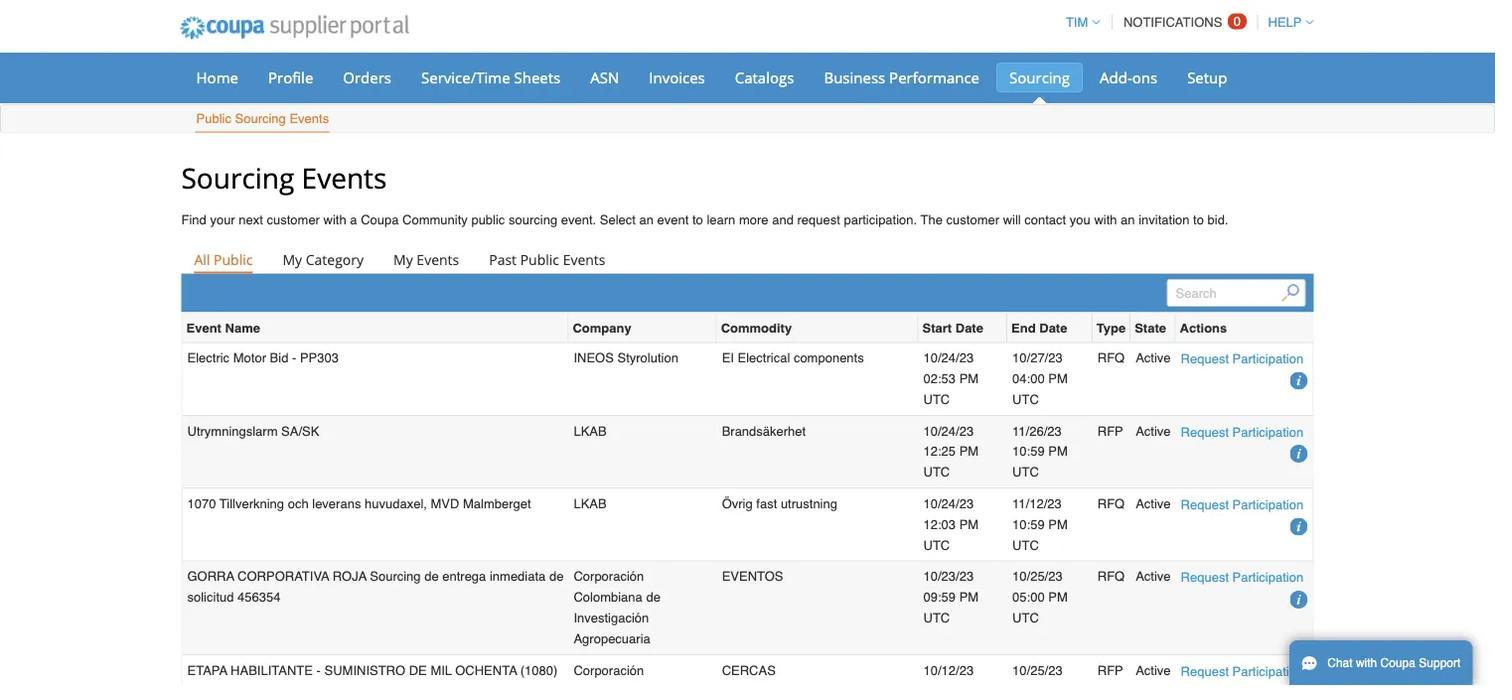 Task type: describe. For each thing, give the bounding box(es) containing it.
10/24/23 02:53 pm utc
[[924, 351, 979, 407]]

02:53
[[924, 371, 956, 386]]

utrymningslarm sa/sk
[[187, 424, 319, 439]]

electric motor bid - pp303
[[187, 351, 339, 366]]

Search text field
[[1167, 279, 1306, 307]]

electrical
[[738, 351, 790, 366]]

request participation button for 10/25/23 05:00 pm utc
[[1181, 568, 1304, 589]]

0
[[1234, 14, 1241, 29]]

rfq for 10/25/23 05:00 pm utc
[[1098, 570, 1125, 584]]

setup link
[[1175, 63, 1241, 92]]

corporación colombiana de investigación agropecuaria
[[574, 570, 661, 646]]

10/25/23 for 08:00
[[1013, 663, 1063, 678]]

asn link
[[578, 63, 632, 92]]

corporativa
[[238, 570, 329, 584]]

09:59
[[924, 590, 956, 605]]

start date
[[923, 320, 984, 335]]

1 horizontal spatial de
[[550, 570, 564, 584]]

request participation for 10/27/23 04:00 pm utc
[[1181, 352, 1304, 367]]

participation for 10/27/23 04:00 pm utc
[[1233, 352, 1304, 367]]

1 para from the left
[[365, 684, 399, 687]]

sourcing events
[[181, 159, 387, 196]]

10:59 for 11/26/23
[[1013, 444, 1045, 459]]

add-
[[1100, 67, 1133, 87]]

0 vertical spatial de
[[409, 663, 427, 678]]

agropecuaria
[[574, 632, 651, 646]]

your
[[210, 213, 235, 228]]

10/23/23
[[924, 570, 974, 584]]

end
[[1012, 320, 1036, 335]]

entrega
[[443, 570, 486, 584]]

0 horizontal spatial coupa
[[361, 213, 399, 228]]

tim
[[1066, 15, 1089, 30]]

10/25/23 05:00 pm utc
[[1013, 570, 1068, 626]]

pp303
[[300, 351, 339, 366]]

my for my category
[[283, 250, 302, 269]]

gorra corporativa roja sourcing de entrega inmediata de solicitud 456354
[[187, 570, 564, 605]]

request for 11/26/23 10:59 pm utc
[[1181, 425, 1229, 440]]

utc for 10/24/23 12:03 pm utc
[[924, 538, 950, 553]]

12:03
[[924, 517, 956, 532]]

public sourcing events
[[196, 111, 329, 126]]

(1080)
[[520, 663, 558, 678]]

request for 10/25/23 08:00 p
[[1181, 664, 1229, 679]]

service/time sheets link
[[408, 63, 574, 92]]

utrymningslarm
[[187, 424, 278, 439]]

fast
[[757, 497, 777, 512]]

request participation button for 10/27/23 04:00 pm utc
[[1181, 349, 1304, 370]]

asn
[[591, 67, 619, 87]]

2 to from the left
[[1194, 213, 1205, 228]]

1 vertical spatial de
[[220, 684, 238, 687]]

11/12/23
[[1013, 497, 1062, 512]]

10/24/23 for 02:53
[[924, 351, 974, 366]]

find your next customer with a coupa community public sourcing event. select an event to learn more and request participation. the customer will contact you with an invitation to bid.
[[181, 213, 1229, 228]]

11/12/23 10:59 pm utc
[[1013, 497, 1068, 553]]

övrig fast utrustning
[[722, 497, 838, 512]]

service/time sheets
[[421, 67, 561, 87]]

home link
[[183, 63, 251, 92]]

participation for 10/25/23 08:00 p
[[1233, 664, 1304, 679]]

huvudaxel,
[[365, 497, 427, 512]]

corporación for corporación colombiana d
[[574, 663, 644, 678]]

sourcing up next
[[181, 159, 295, 196]]

ochenta
[[455, 663, 517, 678]]

request participation for 11/12/23 10:59 pm utc
[[1181, 498, 1304, 513]]

event name button
[[186, 317, 260, 338]]

events down the event.
[[563, 250, 606, 269]]

events up a
[[302, 159, 387, 196]]

participation for 11/26/23 10:59 pm utc
[[1233, 425, 1304, 440]]

name
[[225, 320, 260, 335]]

business
[[824, 67, 886, 87]]

add-ons
[[1100, 67, 1158, 87]]

sourcing inside 'link'
[[1010, 67, 1070, 87]]

coupa inside button
[[1381, 657, 1416, 671]]

ineos styrolution
[[574, 351, 679, 366]]

type state
[[1097, 320, 1167, 335]]

malmberget
[[463, 497, 531, 512]]

10/24/23 12:03 pm utc
[[924, 497, 979, 553]]

events down 'community' in the top left of the page
[[417, 250, 459, 269]]

suministro
[[324, 663, 406, 678]]

with inside button
[[1357, 657, 1378, 671]]

event name
[[186, 320, 260, 335]]

date for end date
[[1040, 320, 1068, 335]]

actions button
[[1180, 317, 1228, 338]]

11/26/23
[[1013, 424, 1062, 439]]

active for 10/27/23 04:00 pm utc
[[1136, 351, 1171, 366]]

08:00
[[1013, 684, 1045, 687]]

mvd
[[431, 497, 460, 512]]

request participation button for 11/12/23 10:59 pm utc
[[1181, 495, 1304, 516]]

public for past
[[520, 250, 560, 269]]

notifications 0
[[1124, 14, 1241, 30]]

cercas
[[722, 663, 776, 678]]

2 customer from the left
[[947, 213, 1000, 228]]

10/24/23 for 12:25
[[924, 424, 974, 439]]

coupa supplier portal image
[[166, 3, 423, 53]]

contact
[[1025, 213, 1067, 228]]

rfp for 11/26/23 10:59 pm utc
[[1098, 424, 1124, 439]]

event
[[657, 213, 689, 228]]

investigación
[[574, 611, 649, 626]]

orders link
[[330, 63, 404, 92]]

public inside 'link'
[[196, 111, 231, 126]]

notifications
[[1124, 15, 1223, 30]]

request participation for 11/26/23 10:59 pm utc
[[1181, 425, 1304, 440]]

rfq for 10/27/23 04:00 pm utc
[[1098, 351, 1125, 366]]

business performance link
[[811, 63, 993, 92]]

learn
[[707, 213, 736, 228]]

pm for 10/24/23 12:03 pm utc
[[960, 517, 979, 532]]

motor
[[233, 351, 266, 366]]

chat with coupa support button
[[1290, 641, 1473, 687]]

ineos
[[574, 351, 614, 366]]

start date button
[[923, 317, 984, 338]]

invoices link
[[636, 63, 718, 92]]

add-ons link
[[1087, 63, 1171, 92]]

pm for 10/24/23 02:53 pm utc
[[960, 371, 979, 386]]

04:00
[[1013, 371, 1045, 386]]

invoices
[[649, 67, 705, 87]]

10/25/23 08:00 p
[[1013, 663, 1068, 687]]

och
[[288, 497, 309, 512]]

sourcing inside gorra corporativa roja sourcing de entrega inmediata de solicitud 456354
[[370, 570, 421, 584]]

date for start date
[[956, 320, 984, 335]]

utc for 11/12/23 10:59 pm utc
[[1013, 538, 1039, 553]]

catalogs link
[[722, 63, 807, 92]]

rfq for 11/12/23 10:59 pm utc
[[1098, 497, 1125, 512]]

request participation for 10/25/23 05:00 pm utc
[[1181, 571, 1304, 586]]

active for 11/26/23 10:59 pm utc
[[1136, 424, 1171, 439]]

participation for 11/12/23 10:59 pm utc
[[1233, 498, 1304, 513]]

utc for 11/26/23 10:59 pm utc
[[1013, 465, 1039, 480]]

my events link
[[381, 245, 472, 273]]

solicitud
[[187, 590, 234, 605]]

sourcing
[[509, 213, 558, 228]]

request for 10/25/23 05:00 pm utc
[[1181, 571, 1229, 586]]

sourcing inside 'link'
[[235, 111, 286, 126]]

support
[[1420, 657, 1461, 671]]

de inside 'corporación colombiana de investigación agropecuaria'
[[646, 590, 661, 605]]

12:25
[[924, 444, 956, 459]]

community
[[403, 213, 468, 228]]

styrolution
[[618, 351, 679, 366]]



Task type: locate. For each thing, give the bounding box(es) containing it.
all
[[194, 250, 210, 269]]

pm down 11/26/23
[[1049, 444, 1068, 459]]

pm for 11/26/23 10:59 pm utc
[[1049, 444, 1068, 459]]

1 request participation from the top
[[1181, 352, 1304, 367]]

2 request participation from the top
[[1181, 425, 1304, 440]]

corporación down agropecuaria
[[574, 663, 644, 678]]

0 vertical spatial 10/25/23
[[1013, 570, 1063, 584]]

sourcing down tim
[[1010, 67, 1070, 87]]

rfp right '10/25/23 08:00 p'
[[1098, 663, 1124, 678]]

1 my from the left
[[283, 250, 302, 269]]

1 request from the top
[[1181, 352, 1229, 367]]

1 horizontal spatial an
[[1121, 213, 1136, 228]]

1 corporación from the top
[[574, 570, 644, 584]]

10:59 inside 11/12/23 10:59 pm utc
[[1013, 517, 1045, 532]]

sourcing right roja
[[370, 570, 421, 584]]

1 participation from the top
[[1233, 352, 1304, 367]]

10/25/23 inside 10/25/23 05:00 pm utc
[[1013, 570, 1063, 584]]

0 horizontal spatial an
[[640, 213, 654, 228]]

1 customer from the left
[[267, 213, 320, 228]]

chat
[[1328, 657, 1353, 671]]

pm inside 10/23/23 09:59 pm utc
[[960, 590, 979, 605]]

profile
[[268, 67, 313, 87]]

colombiana for corporación colombiana d
[[574, 684, 643, 687]]

etapa habilitante - suministro de mil ochenta (1080) kits de cerca electrica para ganado para entreg
[[187, 663, 561, 687]]

0 horizontal spatial to
[[693, 213, 703, 228]]

5 active from the top
[[1136, 663, 1171, 678]]

colombiana for corporación colombiana de investigación agropecuaria
[[574, 590, 643, 605]]

10:59 down 11/26/23
[[1013, 444, 1045, 459]]

2 lkab from the top
[[574, 497, 607, 512]]

1 request participation button from the top
[[1181, 349, 1304, 370]]

past public events link
[[476, 245, 619, 273]]

lkab down ineos
[[574, 424, 607, 439]]

2 my from the left
[[394, 250, 413, 269]]

pm inside 11/26/23 10:59 pm utc
[[1049, 444, 1068, 459]]

0 horizontal spatial para
[[365, 684, 399, 687]]

utc
[[924, 392, 950, 407], [1013, 392, 1039, 407], [924, 465, 950, 480], [1013, 465, 1039, 480], [924, 538, 950, 553], [1013, 538, 1039, 553], [924, 611, 950, 626], [1013, 611, 1039, 626]]

övrig
[[722, 497, 753, 512]]

2 para from the left
[[461, 684, 495, 687]]

help
[[1269, 15, 1302, 30]]

coupa left 'support'
[[1381, 657, 1416, 671]]

2 10/24/23 from the top
[[924, 424, 974, 439]]

1 vertical spatial 10:59
[[1013, 517, 1045, 532]]

1070 tillverkning och leverans huvudaxel, mvd malmberget
[[187, 497, 531, 512]]

1 vertical spatial rfq
[[1098, 497, 1125, 512]]

rfq down type "button"
[[1098, 351, 1125, 366]]

utc down 11/12/23
[[1013, 538, 1039, 553]]

corporación colombiana d
[[574, 663, 661, 687]]

and
[[772, 213, 794, 228]]

pm right 05:00
[[1049, 590, 1068, 605]]

rfq right 11/12/23 10:59 pm utc
[[1098, 497, 1125, 512]]

0 vertical spatial lkab
[[574, 424, 607, 439]]

bid
[[270, 351, 289, 366]]

lkab for övrig fast utrustning
[[574, 497, 607, 512]]

1 to from the left
[[693, 213, 703, 228]]

active for 10/25/23 05:00 pm utc
[[1136, 570, 1171, 584]]

1 lkab from the top
[[574, 424, 607, 439]]

pm down 10/27/23
[[1049, 371, 1068, 386]]

2 vertical spatial 10/24/23
[[924, 497, 974, 512]]

4 active from the top
[[1136, 570, 1171, 584]]

colombiana inside the corporación colombiana d
[[574, 684, 643, 687]]

10/24/23 inside the "10/24/23 12:25 pm utc"
[[924, 424, 974, 439]]

sourcing
[[1010, 67, 1070, 87], [235, 111, 286, 126], [181, 159, 295, 196], [370, 570, 421, 584]]

10:59 down 11/12/23
[[1013, 517, 1045, 532]]

4 request from the top
[[1181, 571, 1229, 586]]

to left learn
[[693, 213, 703, 228]]

request for 10/27/23 04:00 pm utc
[[1181, 352, 1229, 367]]

actions
[[1180, 320, 1228, 335]]

pm inside 10/24/23 12:03 pm utc
[[960, 517, 979, 532]]

1 horizontal spatial date
[[1040, 320, 1068, 335]]

sheets
[[514, 67, 561, 87]]

2 10/25/23 from the top
[[1013, 663, 1063, 678]]

de up ganado
[[409, 663, 427, 678]]

pm for 10/24/23 12:25 pm utc
[[960, 444, 979, 459]]

pm inside 11/12/23 10:59 pm utc
[[1049, 517, 1068, 532]]

3 rfq from the top
[[1098, 570, 1125, 584]]

1 an from the left
[[640, 213, 654, 228]]

all public
[[194, 250, 253, 269]]

utc down 02:53
[[924, 392, 950, 407]]

10/24/23 up 12:03
[[924, 497, 974, 512]]

1 vertical spatial -
[[317, 663, 321, 678]]

start
[[923, 320, 952, 335]]

3 request participation from the top
[[1181, 498, 1304, 513]]

1 10/25/23 from the top
[[1013, 570, 1063, 584]]

event
[[186, 320, 222, 335]]

10:59
[[1013, 444, 1045, 459], [1013, 517, 1045, 532]]

request
[[798, 213, 841, 228]]

0 vertical spatial -
[[292, 351, 296, 366]]

rfp for 10/25/23 08:00 p
[[1098, 663, 1124, 678]]

3 10/24/23 from the top
[[924, 497, 974, 512]]

date right end
[[1040, 320, 1068, 335]]

2 active from the top
[[1136, 424, 1171, 439]]

type button
[[1097, 317, 1126, 338]]

pm for 11/12/23 10:59 pm utc
[[1049, 517, 1068, 532]]

colombiana inside 'corporación colombiana de investigación agropecuaria'
[[574, 590, 643, 605]]

de down the etapa
[[220, 684, 238, 687]]

kits
[[187, 684, 216, 687]]

1 horizontal spatial my
[[394, 250, 413, 269]]

1 colombiana from the top
[[574, 590, 643, 605]]

utc inside 10/24/23 12:03 pm utc
[[924, 538, 950, 553]]

de up investigación
[[646, 590, 661, 605]]

with right you
[[1095, 213, 1118, 228]]

- up electrica
[[317, 663, 321, 678]]

type
[[1097, 320, 1126, 335]]

bid.
[[1208, 213, 1229, 228]]

lkab for brandsäkerhet
[[574, 424, 607, 439]]

10/25/23
[[1013, 570, 1063, 584], [1013, 663, 1063, 678]]

brandsäkerhet
[[722, 424, 806, 439]]

pm for 10/27/23 04:00 pm utc
[[1049, 371, 1068, 386]]

customer right next
[[267, 213, 320, 228]]

- right the bid
[[292, 351, 296, 366]]

pm down 11/12/23
[[1049, 517, 1068, 532]]

with left a
[[324, 213, 347, 228]]

events inside 'link'
[[290, 111, 329, 126]]

pm inside 10/27/23 04:00 pm utc
[[1049, 371, 1068, 386]]

events
[[290, 111, 329, 126], [302, 159, 387, 196], [417, 250, 459, 269], [563, 250, 606, 269]]

events down profile link
[[290, 111, 329, 126]]

an left invitation
[[1121, 213, 1136, 228]]

rfp
[[1098, 424, 1124, 439], [1098, 663, 1124, 678]]

5 request participation from the top
[[1181, 664, 1304, 679]]

2 horizontal spatial de
[[646, 590, 661, 605]]

public right "past"
[[520, 250, 560, 269]]

1 10:59 from the top
[[1013, 444, 1045, 459]]

0 vertical spatial 10:59
[[1013, 444, 1045, 459]]

2 request participation button from the top
[[1181, 422, 1304, 443]]

1 horizontal spatial -
[[317, 663, 321, 678]]

utc down 12:03
[[924, 538, 950, 553]]

utc up 11/12/23
[[1013, 465, 1039, 480]]

utc inside 10/25/23 05:00 pm utc
[[1013, 611, 1039, 626]]

an left event
[[640, 213, 654, 228]]

corporación up investigación
[[574, 570, 644, 584]]

1 vertical spatial 10/24/23
[[924, 424, 974, 439]]

0 horizontal spatial with
[[324, 213, 347, 228]]

rfq right 10/25/23 05:00 pm utc
[[1098, 570, 1125, 584]]

will
[[1003, 213, 1021, 228]]

pm right 12:03
[[960, 517, 979, 532]]

utc for 10/25/23 05:00 pm utc
[[1013, 611, 1039, 626]]

my for my events
[[394, 250, 413, 269]]

utc inside 11/12/23 10:59 pm utc
[[1013, 538, 1039, 553]]

10/24/23 inside 10/24/23 12:03 pm utc
[[924, 497, 974, 512]]

utc inside 10/23/23 09:59 pm utc
[[924, 611, 950, 626]]

2 horizontal spatial with
[[1357, 657, 1378, 671]]

search image
[[1282, 284, 1300, 302]]

05:00
[[1013, 590, 1045, 605]]

0 horizontal spatial de
[[220, 684, 238, 687]]

para down suministro
[[365, 684, 399, 687]]

participation
[[1233, 352, 1304, 367], [1233, 425, 1304, 440], [1233, 498, 1304, 513], [1233, 571, 1304, 586], [1233, 664, 1304, 679]]

pm inside 10/24/23 02:53 pm utc
[[960, 371, 979, 386]]

2 colombiana from the top
[[574, 684, 643, 687]]

active
[[1136, 351, 1171, 366], [1136, 424, 1171, 439], [1136, 497, 1171, 512], [1136, 570, 1171, 584], [1136, 663, 1171, 678]]

coupa right a
[[361, 213, 399, 228]]

public right the all
[[214, 250, 253, 269]]

2 date from the left
[[1040, 320, 1068, 335]]

1 rfq from the top
[[1098, 351, 1125, 366]]

to left bid.
[[1194, 213, 1205, 228]]

colombiana down agropecuaria
[[574, 684, 643, 687]]

leverans
[[312, 497, 361, 512]]

2 10:59 from the top
[[1013, 517, 1045, 532]]

0 vertical spatial 10/24/23
[[924, 351, 974, 366]]

request participation button
[[1181, 349, 1304, 370], [1181, 422, 1304, 443], [1181, 495, 1304, 516], [1181, 568, 1304, 589], [1181, 661, 1304, 682]]

date
[[956, 320, 984, 335], [1040, 320, 1068, 335]]

colombiana
[[574, 590, 643, 605], [574, 684, 643, 687]]

pm right 02:53
[[960, 371, 979, 386]]

1 vertical spatial corporación
[[574, 663, 644, 678]]

0 vertical spatial colombiana
[[574, 590, 643, 605]]

10/24/23 12:25 pm utc
[[924, 424, 979, 480]]

coupa
[[361, 213, 399, 228], [1381, 657, 1416, 671]]

0 horizontal spatial de
[[425, 570, 439, 584]]

utc inside 10/27/23 04:00 pm utc
[[1013, 392, 1039, 407]]

pm inside 10/25/23 05:00 pm utc
[[1049, 590, 1068, 605]]

10/25/23 up 08:00
[[1013, 663, 1063, 678]]

utc down 12:25
[[924, 465, 950, 480]]

utc for 10/24/23 02:53 pm utc
[[924, 392, 950, 407]]

colombiana up investigación
[[574, 590, 643, 605]]

utc down '09:59'
[[924, 611, 950, 626]]

5 participation from the top
[[1233, 664, 1304, 679]]

tab list
[[181, 245, 1314, 273]]

1 vertical spatial 10/25/23
[[1013, 663, 1063, 678]]

10/24/23 for 12:03
[[924, 497, 974, 512]]

my
[[283, 250, 302, 269], [394, 250, 413, 269]]

gorra
[[187, 570, 234, 584]]

utc inside 10/24/23 02:53 pm utc
[[924, 392, 950, 407]]

0 vertical spatial rfq
[[1098, 351, 1125, 366]]

more
[[739, 213, 769, 228]]

10/25/23 up 05:00
[[1013, 570, 1063, 584]]

public
[[471, 213, 505, 228]]

para down ochenta
[[461, 684, 495, 687]]

you
[[1070, 213, 1091, 228]]

5 request from the top
[[1181, 664, 1229, 679]]

active for 10/25/23 08:00 p
[[1136, 663, 1171, 678]]

lkab right malmberget
[[574, 497, 607, 512]]

request participation button for 11/26/23 10:59 pm utc
[[1181, 422, 1304, 443]]

10:59 for 11/12/23
[[1013, 517, 1045, 532]]

1 vertical spatial coupa
[[1381, 657, 1416, 671]]

with
[[324, 213, 347, 228], [1095, 213, 1118, 228], [1357, 657, 1378, 671]]

pm for 10/23/23 09:59 pm utc
[[960, 590, 979, 605]]

2 request from the top
[[1181, 425, 1229, 440]]

2 rfp from the top
[[1098, 663, 1124, 678]]

4 request participation button from the top
[[1181, 568, 1304, 589]]

1 vertical spatial colombiana
[[574, 684, 643, 687]]

navigation
[[1057, 3, 1314, 42]]

10/12/23 03:40 p
[[924, 663, 979, 687]]

- inside etapa habilitante - suministro de mil ochenta (1080) kits de cerca electrica para ganado para entreg
[[317, 663, 321, 678]]

request participation button for 10/25/23 08:00 p
[[1181, 661, 1304, 682]]

past
[[489, 250, 517, 269]]

sourcing down profile link
[[235, 111, 286, 126]]

10/24/23 up 02:53
[[924, 351, 974, 366]]

commodity
[[721, 320, 792, 335]]

all public link
[[181, 245, 266, 273]]

0 vertical spatial coupa
[[361, 213, 399, 228]]

10/24/23 inside 10/24/23 02:53 pm utc
[[924, 351, 974, 366]]

request for 11/12/23 10:59 pm utc
[[1181, 498, 1229, 513]]

components
[[794, 351, 864, 366]]

corporación inside 'corporación colombiana de investigación agropecuaria'
[[574, 570, 644, 584]]

4 request participation from the top
[[1181, 571, 1304, 586]]

4 participation from the top
[[1233, 571, 1304, 586]]

rfq
[[1098, 351, 1125, 366], [1098, 497, 1125, 512], [1098, 570, 1125, 584]]

3 request participation button from the top
[[1181, 495, 1304, 516]]

0 horizontal spatial my
[[283, 250, 302, 269]]

customer left will
[[947, 213, 1000, 228]]

roja
[[333, 570, 367, 584]]

10/25/23 for 05:00
[[1013, 570, 1063, 584]]

public for all
[[214, 250, 253, 269]]

pm right 12:25
[[960, 444, 979, 459]]

2 rfq from the top
[[1098, 497, 1125, 512]]

0 vertical spatial corporación
[[574, 570, 644, 584]]

invitation
[[1139, 213, 1190, 228]]

corporación inside the corporación colombiana d
[[574, 663, 644, 678]]

1 active from the top
[[1136, 351, 1171, 366]]

rfp right 11/26/23 10:59 pm utc
[[1098, 424, 1124, 439]]

pm inside the "10/24/23 12:25 pm utc"
[[960, 444, 979, 459]]

pm down 10/23/23
[[960, 590, 979, 605]]

10:59 inside 11/26/23 10:59 pm utc
[[1013, 444, 1045, 459]]

ganado
[[402, 684, 458, 687]]

navigation containing notifications 0
[[1057, 3, 1314, 42]]

3 participation from the top
[[1233, 498, 1304, 513]]

public down home link
[[196, 111, 231, 126]]

1 vertical spatial rfp
[[1098, 663, 1124, 678]]

end date button
[[1012, 317, 1068, 338]]

10/24/23 up 12:25
[[924, 424, 974, 439]]

ons
[[1133, 67, 1158, 87]]

participation for 10/25/23 05:00 pm utc
[[1233, 571, 1304, 586]]

utc down 05:00
[[1013, 611, 1039, 626]]

utc down 04:00
[[1013, 392, 1039, 407]]

1 horizontal spatial customer
[[947, 213, 1000, 228]]

utc inside the "10/24/23 12:25 pm utc"
[[924, 465, 950, 480]]

etapa
[[187, 663, 227, 678]]

de left entrega
[[425, 570, 439, 584]]

1 horizontal spatial with
[[1095, 213, 1118, 228]]

2 corporación from the top
[[574, 663, 644, 678]]

with right chat
[[1357, 657, 1378, 671]]

lkab
[[574, 424, 607, 439], [574, 497, 607, 512]]

service/time
[[421, 67, 510, 87]]

orders
[[343, 67, 392, 87]]

1 rfp from the top
[[1098, 424, 1124, 439]]

end date
[[1012, 320, 1068, 335]]

electric
[[187, 351, 230, 366]]

request
[[1181, 352, 1229, 367], [1181, 425, 1229, 440], [1181, 498, 1229, 513], [1181, 571, 1229, 586], [1181, 664, 1229, 679]]

0 horizontal spatial -
[[292, 351, 296, 366]]

1 horizontal spatial to
[[1194, 213, 1205, 228]]

performance
[[890, 67, 980, 87]]

utc inside 11/26/23 10:59 pm utc
[[1013, 465, 1039, 480]]

1 date from the left
[[956, 320, 984, 335]]

active for 11/12/23 10:59 pm utc
[[1136, 497, 1171, 512]]

5 request participation button from the top
[[1181, 661, 1304, 682]]

corporación for corporación colombiana de investigación agropecuaria
[[574, 570, 644, 584]]

2 vertical spatial rfq
[[1098, 570, 1125, 584]]

utc for 10/24/23 12:25 pm utc
[[924, 465, 950, 480]]

1 10/24/23 from the top
[[924, 351, 974, 366]]

2 an from the left
[[1121, 213, 1136, 228]]

de right inmediata
[[550, 570, 564, 584]]

11/26/23 10:59 pm utc
[[1013, 424, 1068, 480]]

utc for 10/23/23 09:59 pm utc
[[924, 611, 950, 626]]

state
[[1135, 320, 1167, 335]]

2 participation from the top
[[1233, 425, 1304, 440]]

request participation for 10/25/23 08:00 p
[[1181, 664, 1304, 679]]

3 request from the top
[[1181, 498, 1229, 513]]

1 horizontal spatial para
[[461, 684, 495, 687]]

0 vertical spatial rfp
[[1098, 424, 1124, 439]]

pm for 10/25/23 05:00 pm utc
[[1049, 590, 1068, 605]]

10/12/23
[[924, 663, 974, 678]]

10/23/23 09:59 pm utc
[[924, 570, 979, 626]]

state button
[[1135, 317, 1167, 338]]

1 horizontal spatial de
[[409, 663, 427, 678]]

tab list containing all public
[[181, 245, 1314, 273]]

my left category
[[283, 250, 302, 269]]

date right start at right
[[956, 320, 984, 335]]

utc for 10/27/23 04:00 pm utc
[[1013, 392, 1039, 407]]

10/24/23
[[924, 351, 974, 366], [924, 424, 974, 439], [924, 497, 974, 512]]

1 vertical spatial lkab
[[574, 497, 607, 512]]

10/25/23 inside '10/25/23 08:00 p'
[[1013, 663, 1063, 678]]

my down 'community' in the top left of the page
[[394, 250, 413, 269]]

0 horizontal spatial date
[[956, 320, 984, 335]]

1 horizontal spatial coupa
[[1381, 657, 1416, 671]]

0 horizontal spatial customer
[[267, 213, 320, 228]]

3 active from the top
[[1136, 497, 1171, 512]]



Task type: vqa. For each thing, say whether or not it's contained in the screenshot.


